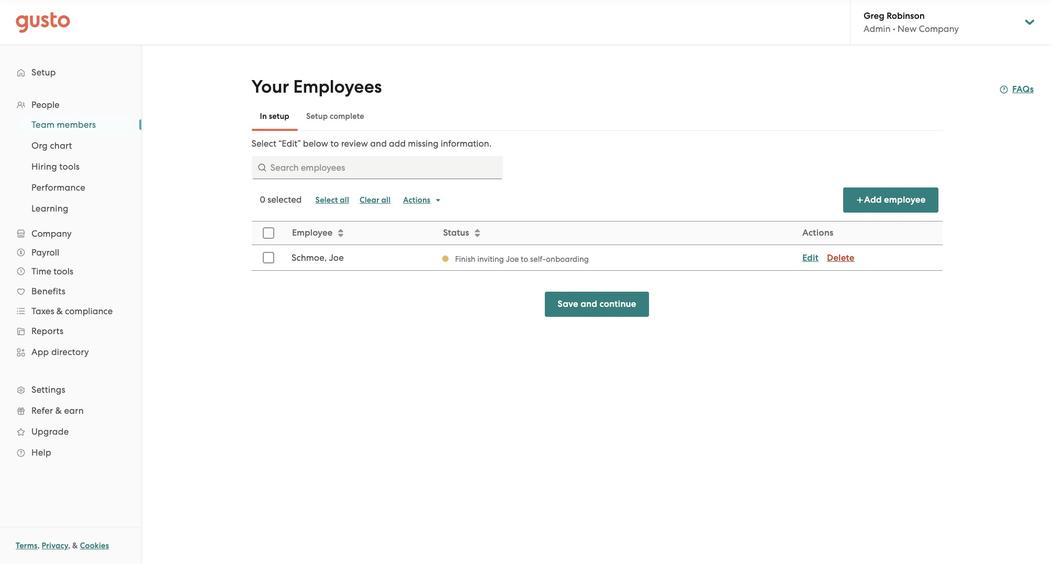 Task type: locate. For each thing, give the bounding box(es) containing it.
refer
[[31, 405, 53, 416]]

benefits link
[[10, 282, 131, 301]]

company inside company dropdown button
[[31, 228, 72, 239]]

finish inviting joe to self-onboarding
[[455, 254, 589, 264]]

1 horizontal spatial actions
[[803, 227, 834, 238]]

greg
[[864, 10, 885, 21]]

time
[[31, 266, 51, 277]]

joe right schmoe,
[[329, 252, 344, 263]]

tools
[[59, 161, 80, 172], [54, 266, 73, 277]]

add
[[865, 194, 882, 205]]

new
[[898, 24, 917, 34]]

1 horizontal spatial company
[[920, 24, 960, 34]]

your
[[252, 76, 289, 97]]

add employee
[[865, 194, 926, 205]]

& left earn
[[55, 405, 62, 416]]

0 selected status
[[260, 194, 302, 205]]

1 vertical spatial tools
[[54, 266, 73, 277]]

•
[[893, 24, 896, 34]]

select inside button
[[316, 195, 338, 205]]

save and continue
[[558, 299, 637, 310]]

& right taxes
[[56, 306, 63, 316]]

select left "edit"
[[252, 138, 277, 149]]

1 vertical spatial select
[[316, 195, 338, 205]]

delete
[[827, 252, 855, 263]]

joe right inviting
[[506, 254, 519, 264]]

faqs button
[[1000, 83, 1035, 96]]

setup
[[269, 112, 290, 121]]

upgrade
[[31, 426, 69, 437]]

hiring tools link
[[19, 157, 131, 176]]

Search employees field
[[252, 156, 503, 179]]

1 list from the top
[[0, 95, 141, 463]]

and left add
[[371, 138, 387, 149]]

team members
[[31, 119, 96, 130]]

1 horizontal spatial select
[[316, 195, 338, 205]]

0 horizontal spatial select
[[252, 138, 277, 149]]

to left "self-" at the top right
[[521, 254, 528, 264]]

1 horizontal spatial ,
[[68, 541, 70, 551]]

0 vertical spatial tools
[[59, 161, 80, 172]]

terms link
[[16, 541, 38, 551]]

app directory link
[[10, 343, 131, 361]]

0 horizontal spatial company
[[31, 228, 72, 239]]

terms , privacy , & cookies
[[16, 541, 109, 551]]

grid
[[252, 221, 943, 271]]

0 horizontal spatial ,
[[38, 541, 40, 551]]

list
[[0, 95, 141, 463], [0, 114, 141, 219]]

payroll button
[[10, 243, 131, 262]]

terms
[[16, 541, 38, 551]]

1 all from the left
[[340, 195, 349, 205]]

refer & earn link
[[10, 401, 131, 420]]

help link
[[10, 443, 131, 462]]

company
[[920, 24, 960, 34], [31, 228, 72, 239]]

actions
[[403, 195, 431, 205], [803, 227, 834, 238]]

1 vertical spatial setup
[[306, 112, 328, 121]]

and right the 'save'
[[581, 299, 598, 310]]

0 vertical spatial &
[[56, 306, 63, 316]]

2 all from the left
[[382, 195, 391, 205]]

to for self-
[[521, 254, 528, 264]]

,
[[38, 541, 40, 551], [68, 541, 70, 551]]

grid containing employee
[[252, 221, 943, 271]]

tools up performance link
[[59, 161, 80, 172]]

actions right clear all
[[403, 195, 431, 205]]

1 vertical spatial and
[[581, 299, 598, 310]]

2 vertical spatial &
[[72, 541, 78, 551]]

review
[[341, 138, 368, 149]]

self-
[[530, 254, 546, 264]]

taxes & compliance button
[[10, 302, 131, 321]]

Select all rows on this page checkbox
[[257, 222, 280, 245]]

chart
[[50, 140, 72, 151]]

save
[[558, 299, 579, 310]]

add
[[389, 138, 406, 149]]

2 list from the top
[[0, 114, 141, 219]]

setup up the below
[[306, 112, 328, 121]]

org
[[31, 140, 48, 151]]

all
[[340, 195, 349, 205], [382, 195, 391, 205]]

1 vertical spatial company
[[31, 228, 72, 239]]

0 vertical spatial to
[[331, 138, 339, 149]]

tools down 'payroll' 'dropdown button'
[[54, 266, 73, 277]]

help
[[31, 447, 51, 458]]

actions up "edit" link
[[803, 227, 834, 238]]

0 horizontal spatial actions
[[403, 195, 431, 205]]

1 horizontal spatial setup
[[306, 112, 328, 121]]

to inside "grid"
[[521, 254, 528, 264]]

0 selected
[[260, 194, 302, 205]]

0 vertical spatial and
[[371, 138, 387, 149]]

joe
[[329, 252, 344, 263], [506, 254, 519, 264]]

0 horizontal spatial joe
[[329, 252, 344, 263]]

tools inside dropdown button
[[54, 266, 73, 277]]

performance
[[31, 182, 85, 193]]

list containing people
[[0, 95, 141, 463]]

1 vertical spatial &
[[55, 405, 62, 416]]

& for earn
[[55, 405, 62, 416]]

0 vertical spatial setup
[[31, 67, 56, 78]]

select up employee
[[316, 195, 338, 205]]

to for review
[[331, 138, 339, 149]]

Select row checkbox
[[257, 246, 280, 269]]

to right the below
[[331, 138, 339, 149]]

cookies
[[80, 541, 109, 551]]

below
[[303, 138, 329, 149]]

company up payroll
[[31, 228, 72, 239]]

performance link
[[19, 178, 131, 197]]

0 horizontal spatial to
[[331, 138, 339, 149]]

payroll
[[31, 247, 59, 258]]

add employee button
[[844, 188, 939, 213]]

& left cookies
[[72, 541, 78, 551]]

1 vertical spatial actions
[[803, 227, 834, 238]]

refer & earn
[[31, 405, 84, 416]]

select for select all
[[316, 195, 338, 205]]

& inside dropdown button
[[56, 306, 63, 316]]

missing
[[408, 138, 439, 149]]

edit
[[803, 252, 819, 263]]

selected
[[268, 194, 302, 205]]

all left clear at the left of page
[[340, 195, 349, 205]]

, left privacy
[[38, 541, 40, 551]]

learning
[[31, 203, 68, 214]]

1 horizontal spatial to
[[521, 254, 528, 264]]

company inside the greg robinson admin • new company
[[920, 24, 960, 34]]

admin
[[864, 24, 891, 34]]

, left cookies
[[68, 541, 70, 551]]

setup inside setup complete "button"
[[306, 112, 328, 121]]

&
[[56, 306, 63, 316], [55, 405, 62, 416], [72, 541, 78, 551]]

status
[[443, 227, 469, 238]]

0 vertical spatial select
[[252, 138, 277, 149]]

setup inside setup link
[[31, 67, 56, 78]]

taxes
[[31, 306, 54, 316]]

1 vertical spatial to
[[521, 254, 528, 264]]

all right clear at the left of page
[[382, 195, 391, 205]]

0 horizontal spatial and
[[371, 138, 387, 149]]

taxes & compliance
[[31, 306, 113, 316]]

actions inside popup button
[[403, 195, 431, 205]]

0 vertical spatial company
[[920, 24, 960, 34]]

status button
[[437, 222, 796, 244]]

1 horizontal spatial and
[[581, 299, 598, 310]]

employee button
[[286, 222, 436, 244]]

0 horizontal spatial all
[[340, 195, 349, 205]]

delete button
[[827, 252, 855, 264]]

and
[[371, 138, 387, 149], [581, 299, 598, 310]]

setup complete
[[306, 112, 365, 121]]

learning link
[[19, 199, 131, 218]]

privacy link
[[42, 541, 68, 551]]

setup up people
[[31, 67, 56, 78]]

select all button
[[310, 192, 355, 208]]

company right new
[[920, 24, 960, 34]]

upgrade link
[[10, 422, 131, 441]]

settings
[[31, 384, 65, 395]]

0 vertical spatial actions
[[403, 195, 431, 205]]

0 horizontal spatial setup
[[31, 67, 56, 78]]

1 horizontal spatial all
[[382, 195, 391, 205]]

in setup
[[260, 112, 290, 121]]



Task type: describe. For each thing, give the bounding box(es) containing it.
time tools
[[31, 266, 73, 277]]

& for compliance
[[56, 306, 63, 316]]

1 , from the left
[[38, 541, 40, 551]]

employee
[[292, 227, 333, 238]]

app directory
[[31, 347, 89, 357]]

finish
[[455, 254, 476, 264]]

in setup button
[[252, 104, 298, 129]]

1 horizontal spatial joe
[[506, 254, 519, 264]]

list containing team members
[[0, 114, 141, 219]]

greg robinson admin • new company
[[864, 10, 960, 34]]

select "edit" below to review and add missing information.
[[252, 138, 492, 149]]

select for select "edit" below to review and add missing information.
[[252, 138, 277, 149]]

tools for hiring tools
[[59, 161, 80, 172]]

setup complete button
[[298, 104, 373, 129]]

reports
[[31, 326, 64, 336]]

setup link
[[10, 63, 131, 82]]

members
[[57, 119, 96, 130]]

org chart link
[[19, 136, 131, 155]]

add employee link
[[844, 188, 939, 213]]

gusto navigation element
[[0, 45, 141, 480]]

all for clear all
[[382, 195, 391, 205]]

complete
[[330, 112, 365, 121]]

directory
[[51, 347, 89, 357]]

employees tab list
[[252, 102, 943, 131]]

team
[[31, 119, 55, 130]]

employee
[[885, 194, 926, 205]]

and inside button
[[581, 299, 598, 310]]

"edit"
[[279, 138, 301, 149]]

employees
[[293, 76, 382, 97]]

actions button
[[398, 192, 448, 208]]

all for select all
[[340, 195, 349, 205]]

clear all button
[[355, 192, 396, 208]]

setup for setup complete
[[306, 112, 328, 121]]

setup for setup
[[31, 67, 56, 78]]

and inside in setup tab panel
[[371, 138, 387, 149]]

select all
[[316, 195, 349, 205]]

compliance
[[65, 306, 113, 316]]

tools for time tools
[[54, 266, 73, 277]]

schmoe,
[[291, 252, 327, 263]]

benefits
[[31, 286, 66, 296]]

company button
[[10, 224, 131, 243]]

app
[[31, 347, 49, 357]]

2 , from the left
[[68, 541, 70, 551]]

in
[[260, 112, 267, 121]]

people button
[[10, 95, 131, 114]]

hiring
[[31, 161, 57, 172]]

time tools button
[[10, 262, 131, 281]]

team members link
[[19, 115, 131, 134]]

hiring tools
[[31, 161, 80, 172]]

save and continue button
[[545, 292, 649, 317]]

continue
[[600, 299, 637, 310]]

schmoe, joe
[[291, 252, 344, 263]]

earn
[[64, 405, 84, 416]]

robinson
[[887, 10, 925, 21]]

0
[[260, 194, 265, 205]]

your employees
[[252, 76, 382, 97]]

people
[[31, 100, 60, 110]]

home image
[[16, 12, 70, 33]]

onboarding
[[546, 254, 589, 264]]

clear
[[360, 195, 380, 205]]

org chart
[[31, 140, 72, 151]]

clear all
[[360, 195, 391, 205]]

privacy
[[42, 541, 68, 551]]

in setup tab panel
[[252, 137, 943, 271]]

settings link
[[10, 380, 131, 399]]

faqs
[[1013, 84, 1035, 95]]



Task type: vqa. For each thing, say whether or not it's contained in the screenshot.
all corresponding to Clear all
yes



